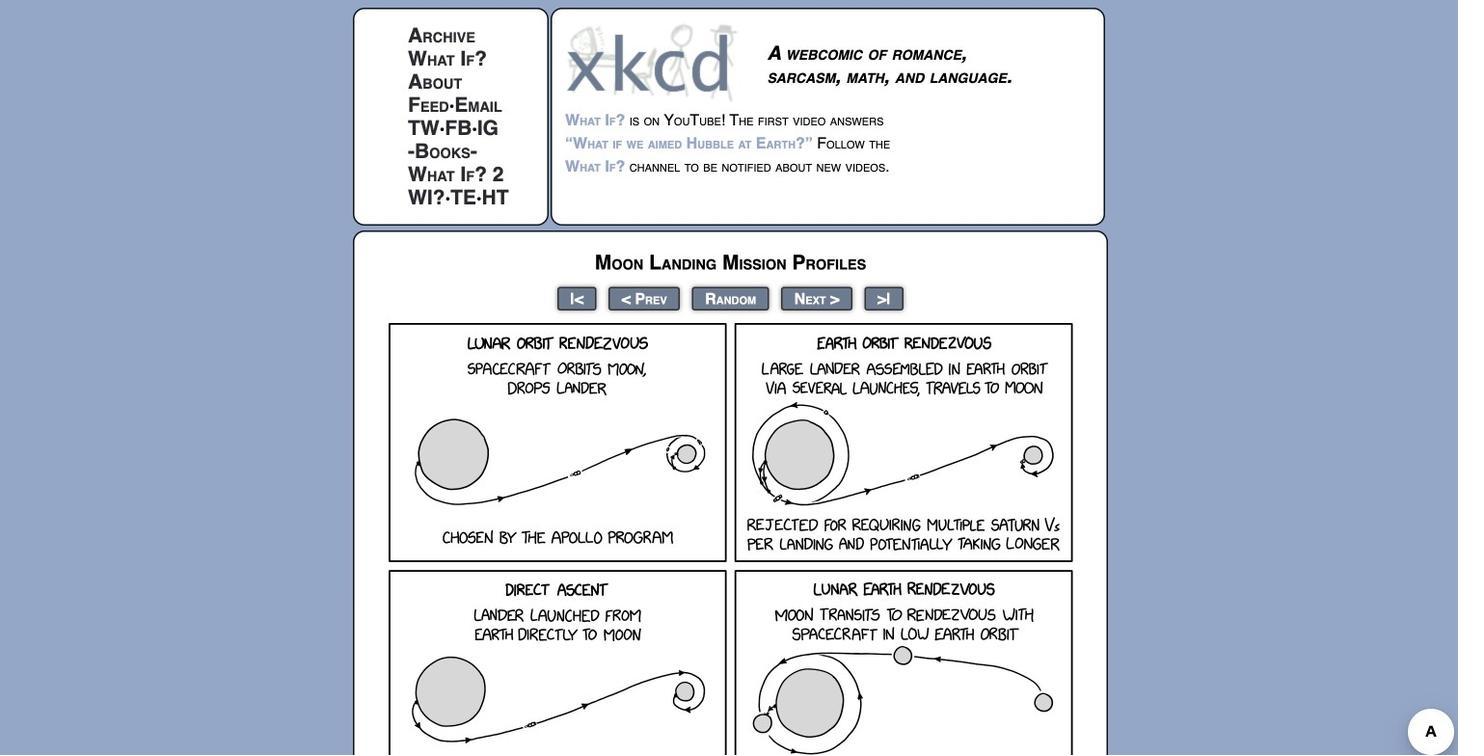 Task type: describe. For each thing, give the bounding box(es) containing it.
xkcd.com logo image
[[565, 22, 744, 102]]



Task type: locate. For each thing, give the bounding box(es) containing it.
moon landing mission profiles image
[[389, 323, 1073, 755]]



